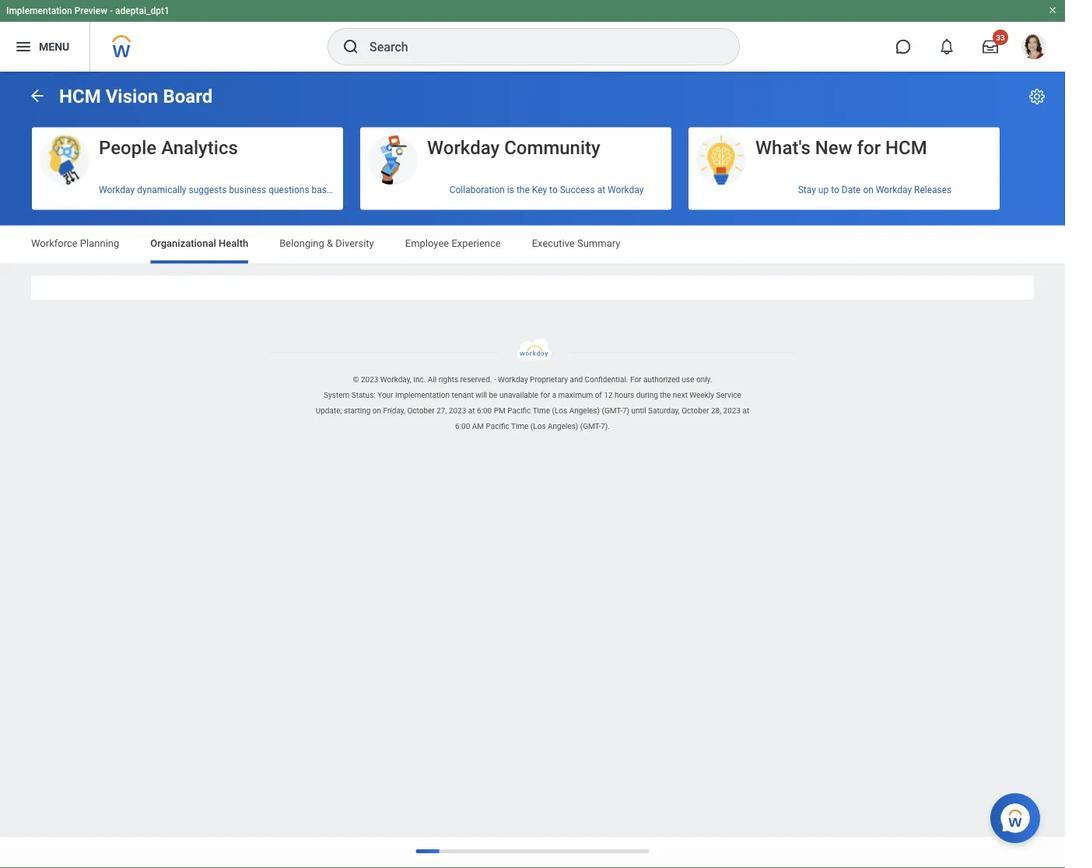 Task type: locate. For each thing, give the bounding box(es) containing it.
hcm inside button
[[886, 136, 928, 158]]

0 vertical spatial implementation
[[6, 5, 72, 16]]

workday down people
[[99, 185, 135, 195]]

(los down a
[[552, 406, 568, 415]]

belonging & diversity
[[280, 237, 374, 249]]

notifications large image
[[940, 39, 955, 55]]

the
[[517, 185, 530, 195], [661, 391, 671, 400]]

0 horizontal spatial on
[[340, 185, 350, 195]]

0 horizontal spatial hcm
[[59, 85, 101, 107]]

tab list
[[16, 226, 1050, 264]]

-
[[110, 5, 113, 16], [494, 375, 497, 384]]

pacific down unavailable
[[508, 406, 531, 415]]

- right preview
[[110, 5, 113, 16]]

0 horizontal spatial 6:00
[[456, 422, 471, 431]]

organizational health
[[150, 237, 249, 249]]

(gmt-
[[602, 406, 623, 415], [581, 422, 601, 431]]

tenant right the your
[[373, 185, 399, 195]]

6:00 left am
[[456, 422, 471, 431]]

october down weekly
[[682, 406, 710, 415]]

stay
[[799, 185, 817, 195]]

to right the up
[[832, 185, 840, 195]]

0 vertical spatial the
[[517, 185, 530, 195]]

tab list containing workforce planning
[[16, 226, 1050, 264]]

be
[[489, 391, 498, 400]]

inc.
[[414, 375, 426, 384]]

workday
[[427, 136, 500, 158], [99, 185, 135, 195], [608, 185, 644, 195], [877, 185, 913, 195], [498, 375, 528, 384]]

workday left releases
[[877, 185, 913, 195]]

1 horizontal spatial october
[[682, 406, 710, 415]]

1 horizontal spatial 2023
[[449, 406, 467, 415]]

success
[[560, 185, 595, 195]]

1 horizontal spatial the
[[661, 391, 671, 400]]

12
[[604, 391, 613, 400]]

7).
[[601, 422, 610, 431]]

pacific down pm
[[486, 422, 510, 431]]

implementation up menu dropdown button
[[6, 5, 72, 16]]

hcm vision board
[[59, 85, 213, 107]]

angeles)
[[570, 406, 600, 415], [548, 422, 579, 431]]

business
[[229, 185, 266, 195]]

the left the next
[[661, 391, 671, 400]]

1 horizontal spatial implementation
[[396, 391, 450, 400]]

october left 27,
[[408, 406, 435, 415]]

at right 28,
[[743, 406, 750, 415]]

implementation preview -   adeptai_dpt1
[[6, 5, 170, 16]]

(gmt- down the 12
[[602, 406, 623, 415]]

1 vertical spatial tenant
[[452, 391, 474, 400]]

1 horizontal spatial on
[[373, 406, 382, 415]]

(los
[[552, 406, 568, 415], [531, 422, 546, 431]]

(gmt- down of
[[581, 422, 601, 431]]

2 to from the left
[[832, 185, 840, 195]]

0 vertical spatial -
[[110, 5, 113, 16]]

0 horizontal spatial tenant
[[373, 185, 399, 195]]

0 vertical spatial tenant
[[373, 185, 399, 195]]

0 horizontal spatial october
[[408, 406, 435, 415]]

workday up collaboration
[[427, 136, 500, 158]]

planning
[[80, 237, 119, 249]]

0 vertical spatial (los
[[552, 406, 568, 415]]

0 vertical spatial angeles)
[[570, 406, 600, 415]]

1 horizontal spatial time
[[533, 406, 551, 415]]

tenant left "will"
[[452, 391, 474, 400]]

0 horizontal spatial the
[[517, 185, 530, 195]]

to right the key
[[550, 185, 558, 195]]

- inside menu banner
[[110, 5, 113, 16]]

Search Workday  search field
[[370, 30, 708, 64]]

what's
[[756, 136, 811, 158]]

1 horizontal spatial to
[[832, 185, 840, 195]]

1 horizontal spatial hcm
[[886, 136, 928, 158]]

main content containing hcm vision board
[[0, 72, 1066, 313]]

hcm up releases
[[886, 136, 928, 158]]

your
[[352, 185, 370, 195]]

workforce
[[31, 237, 78, 249]]

0 horizontal spatial for
[[541, 391, 551, 400]]

executive
[[532, 237, 575, 249]]

2023 right 27,
[[449, 406, 467, 415]]

1 horizontal spatial (los
[[552, 406, 568, 415]]

2 horizontal spatial 2023
[[724, 406, 741, 415]]

on inside © 2023 workday, inc. all rights reserved. - workday proprietary and confidential. for authorized use only. system status: your implementation tenant will be unavailable for a maximum of 12 hours during the next weekly service update; starting on friday, october 27, 2023 at 6:00 pm pacific time (los angeles) (gmt-7) until saturday, october 28, 2023 at 6:00 am pacific time (los angeles) (gmt-7).
[[373, 406, 382, 415]]

1 horizontal spatial at
[[598, 185, 606, 195]]

0 vertical spatial for
[[858, 136, 882, 158]]

on
[[340, 185, 350, 195], [864, 185, 874, 195], [373, 406, 382, 415]]

employee
[[405, 237, 449, 249]]

pacific
[[508, 406, 531, 415], [486, 422, 510, 431]]

1 vertical spatial implementation
[[396, 391, 450, 400]]

0 horizontal spatial at
[[469, 406, 475, 415]]

1 horizontal spatial for
[[858, 136, 882, 158]]

experience
[[452, 237, 501, 249]]

implementation inside © 2023 workday, inc. all rights reserved. - workday proprietary and confidential. for authorized use only. system status: your implementation tenant will be unavailable for a maximum of 12 hours during the next weekly service update; starting on friday, october 27, 2023 at 6:00 pm pacific time (los angeles) (gmt-7) until saturday, october 28, 2023 at 6:00 am pacific time (los angeles) (gmt-7).
[[396, 391, 450, 400]]

workday dynamically suggests business questions based on your tenant
[[99, 185, 399, 195]]

1 vertical spatial -
[[494, 375, 497, 384]]

on left friday,
[[373, 406, 382, 415]]

1 vertical spatial 6:00
[[456, 422, 471, 431]]

0 vertical spatial (gmt-
[[602, 406, 623, 415]]

angeles) down maximum
[[570, 406, 600, 415]]

1 vertical spatial (los
[[531, 422, 546, 431]]

the right 'is'
[[517, 185, 530, 195]]

workday inside © 2023 workday, inc. all rights reserved. - workday proprietary and confidential. for authorized use only. system status: your implementation tenant will be unavailable for a maximum of 12 hours during the next weekly service update; starting on friday, october 27, 2023 at 6:00 pm pacific time (los angeles) (gmt-7) until saturday, october 28, 2023 at 6:00 am pacific time (los angeles) (gmt-7).
[[498, 375, 528, 384]]

justify image
[[14, 37, 33, 56]]

6:00
[[477, 406, 492, 415], [456, 422, 471, 431]]

1 horizontal spatial -
[[494, 375, 497, 384]]

executive summary
[[532, 237, 621, 249]]

1 vertical spatial time
[[512, 422, 529, 431]]

for
[[858, 136, 882, 158], [541, 391, 551, 400]]

(los down unavailable
[[531, 422, 546, 431]]

at right success
[[598, 185, 606, 195]]

saturday,
[[649, 406, 680, 415]]

6:00 left pm
[[477, 406, 492, 415]]

0 horizontal spatial (gmt-
[[581, 422, 601, 431]]

what's new for hcm
[[756, 136, 928, 158]]

inbox large image
[[983, 39, 999, 55]]

for inside button
[[858, 136, 882, 158]]

menu button
[[0, 22, 90, 72]]

on left the your
[[340, 185, 350, 195]]

at up am
[[469, 406, 475, 415]]

workday community button
[[361, 127, 672, 186]]

footer
[[0, 338, 1066, 434]]

hcm right previous page icon
[[59, 85, 101, 107]]

at
[[598, 185, 606, 195], [469, 406, 475, 415], [743, 406, 750, 415]]

0 horizontal spatial -
[[110, 5, 113, 16]]

starting
[[344, 406, 371, 415]]

hcm
[[59, 85, 101, 107], [886, 136, 928, 158]]

0 horizontal spatial implementation
[[6, 5, 72, 16]]

to
[[550, 185, 558, 195], [832, 185, 840, 195]]

2023
[[361, 375, 379, 384], [449, 406, 467, 415], [724, 406, 741, 415]]

1 vertical spatial angeles)
[[548, 422, 579, 431]]

0 vertical spatial 6:00
[[477, 406, 492, 415]]

2 horizontal spatial on
[[864, 185, 874, 195]]

system
[[324, 391, 350, 400]]

0 horizontal spatial to
[[550, 185, 558, 195]]

belonging
[[280, 237, 325, 249]]

vision
[[106, 85, 158, 107]]

2023 right '©'
[[361, 375, 379, 384]]

key
[[532, 185, 547, 195]]

1 vertical spatial hcm
[[886, 136, 928, 158]]

1 horizontal spatial (gmt-
[[602, 406, 623, 415]]

1 horizontal spatial tenant
[[452, 391, 474, 400]]

1 horizontal spatial 6:00
[[477, 406, 492, 415]]

1 october from the left
[[408, 406, 435, 415]]

update;
[[316, 406, 342, 415]]

implementation down inc.
[[396, 391, 450, 400]]

workday up unavailable
[[498, 375, 528, 384]]

angeles) down a
[[548, 422, 579, 431]]

tenant
[[373, 185, 399, 195], [452, 391, 474, 400]]

1 vertical spatial for
[[541, 391, 551, 400]]

0 vertical spatial hcm
[[59, 85, 101, 107]]

diversity
[[336, 237, 374, 249]]

main content
[[0, 72, 1066, 313]]

october
[[408, 406, 435, 415], [682, 406, 710, 415]]

for right new
[[858, 136, 882, 158]]

- inside © 2023 workday, inc. all rights reserved. - workday proprietary and confidential. for authorized use only. system status: your implementation tenant will be unavailable for a maximum of 12 hours during the next weekly service update; starting on friday, october 27, 2023 at 6:00 pm pacific time (los angeles) (gmt-7) until saturday, october 28, 2023 at 6:00 am pacific time (los angeles) (gmt-7).
[[494, 375, 497, 384]]

on right date
[[864, 185, 874, 195]]

1 vertical spatial the
[[661, 391, 671, 400]]

for left a
[[541, 391, 551, 400]]

- up be
[[494, 375, 497, 384]]

pm
[[494, 406, 506, 415]]

2023 right 28,
[[724, 406, 741, 415]]



Task type: vqa. For each thing, say whether or not it's contained in the screenshot.
Implementation within the MENU banner
yes



Task type: describe. For each thing, give the bounding box(es) containing it.
a
[[553, 391, 557, 400]]

the inside collaboration is the key to success at workday link
[[517, 185, 530, 195]]

0 horizontal spatial time
[[512, 422, 529, 431]]

service
[[717, 391, 742, 400]]

suggests
[[189, 185, 227, 195]]

the inside © 2023 workday, inc. all rights reserved. - workday proprietary and confidential. for authorized use only. system status: your implementation tenant will be unavailable for a maximum of 12 hours during the next weekly service update; starting on friday, october 27, 2023 at 6:00 pm pacific time (los angeles) (gmt-7) until saturday, october 28, 2023 at 6:00 am pacific time (los angeles) (gmt-7).
[[661, 391, 671, 400]]

adeptai_dpt1
[[115, 5, 170, 16]]

1 vertical spatial (gmt-
[[581, 422, 601, 431]]

2 horizontal spatial at
[[743, 406, 750, 415]]

next
[[673, 391, 688, 400]]

reserved.
[[461, 375, 492, 384]]

1 to from the left
[[550, 185, 558, 195]]

and
[[570, 375, 583, 384]]

new
[[816, 136, 853, 158]]

1 vertical spatial pacific
[[486, 422, 510, 431]]

previous page image
[[28, 86, 47, 105]]

maximum
[[559, 391, 593, 400]]

people analytics
[[99, 136, 238, 158]]

health
[[219, 237, 249, 249]]

workday inside button
[[427, 136, 500, 158]]

workday community
[[427, 136, 601, 158]]

friday,
[[384, 406, 406, 415]]

for inside © 2023 workday, inc. all rights reserved. - workday proprietary and confidential. for authorized use only. system status: your implementation tenant will be unavailable for a maximum of 12 hours during the next weekly service update; starting on friday, october 27, 2023 at 6:00 pm pacific time (los angeles) (gmt-7) until saturday, october 28, 2023 at 6:00 am pacific time (los angeles) (gmt-7).
[[541, 391, 551, 400]]

proprietary
[[530, 375, 568, 384]]

only.
[[697, 375, 713, 384]]

stay up to date on workday releases
[[799, 185, 953, 195]]

implementation inside menu banner
[[6, 5, 72, 16]]

0 horizontal spatial 2023
[[361, 375, 379, 384]]

collaboration
[[450, 185, 505, 195]]

workday dynamically suggests business questions based on your tenant link
[[32, 178, 399, 202]]

profile logan mcneil image
[[1022, 34, 1047, 62]]

menu
[[39, 40, 69, 53]]

rights
[[439, 375, 459, 384]]

workday right success
[[608, 185, 644, 195]]

for
[[631, 375, 642, 384]]

collaboration is the key to success at workday link
[[361, 178, 672, 202]]

employee experience
[[405, 237, 501, 249]]

until
[[632, 406, 647, 415]]

all
[[428, 375, 437, 384]]

weekly
[[690, 391, 715, 400]]

date
[[842, 185, 862, 195]]

dynamically
[[137, 185, 187, 195]]

28,
[[712, 406, 722, 415]]

workday,
[[381, 375, 412, 384]]

will
[[476, 391, 487, 400]]

tenant inside © 2023 workday, inc. all rights reserved. - workday proprietary and confidential. for authorized use only. system status: your implementation tenant will be unavailable for a maximum of 12 hours during the next weekly service update; starting on friday, october 27, 2023 at 6:00 pm pacific time (los angeles) (gmt-7) until saturday, october 28, 2023 at 6:00 am pacific time (los angeles) (gmt-7).
[[452, 391, 474, 400]]

0 horizontal spatial (los
[[531, 422, 546, 431]]

confidential.
[[585, 375, 629, 384]]

up
[[819, 185, 829, 195]]

7)
[[623, 406, 630, 415]]

33 button
[[974, 30, 1009, 64]]

use
[[682, 375, 695, 384]]

releases
[[915, 185, 953, 195]]

your
[[378, 391, 394, 400]]

0 vertical spatial time
[[533, 406, 551, 415]]

organizational
[[150, 237, 216, 249]]

analytics
[[161, 136, 238, 158]]

search image
[[342, 37, 361, 56]]

hours
[[615, 391, 635, 400]]

0 vertical spatial pacific
[[508, 406, 531, 415]]

am
[[472, 422, 484, 431]]

community
[[505, 136, 601, 158]]

workforce planning
[[31, 237, 119, 249]]

at inside collaboration is the key to success at workday link
[[598, 185, 606, 195]]

summary
[[578, 237, 621, 249]]

what's new for hcm button
[[689, 127, 1001, 186]]

&
[[327, 237, 333, 249]]

close environment banner image
[[1049, 5, 1058, 15]]

people analytics button
[[32, 127, 343, 186]]

authorized
[[644, 375, 681, 384]]

during
[[637, 391, 659, 400]]

tab list inside main content
[[16, 226, 1050, 264]]

unavailable
[[500, 391, 539, 400]]

preview
[[74, 5, 108, 16]]

status:
[[352, 391, 376, 400]]

is
[[508, 185, 515, 195]]

33
[[997, 33, 1006, 42]]

2 october from the left
[[682, 406, 710, 415]]

©
[[353, 375, 359, 384]]

collaboration is the key to success at workday
[[450, 185, 644, 195]]

configure this page image
[[1029, 87, 1047, 106]]

27,
[[437, 406, 447, 415]]

based
[[312, 185, 337, 195]]

questions
[[269, 185, 310, 195]]

of
[[595, 391, 603, 400]]

stay up to date on workday releases link
[[689, 178, 1001, 202]]

© 2023 workday, inc. all rights reserved. - workday proprietary and confidential. for authorized use only. system status: your implementation tenant will be unavailable for a maximum of 12 hours during the next weekly service update; starting on friday, october 27, 2023 at 6:00 pm pacific time (los angeles) (gmt-7) until saturday, october 28, 2023 at 6:00 am pacific time (los angeles) (gmt-7).
[[316, 375, 750, 431]]

people
[[99, 136, 157, 158]]

footer containing © 2023 workday, inc. all rights reserved. - workday proprietary and confidential. for authorized use only. system status: your implementation tenant will be unavailable for a maximum of 12 hours during the next weekly service update; starting on friday, october 27, 2023 at 6:00 pm pacific time (los angeles) (gmt-7) until saturday, october 28, 2023 at 6:00 am pacific time (los angeles) (gmt-7).
[[0, 338, 1066, 434]]

menu banner
[[0, 0, 1066, 72]]

board
[[163, 85, 213, 107]]



